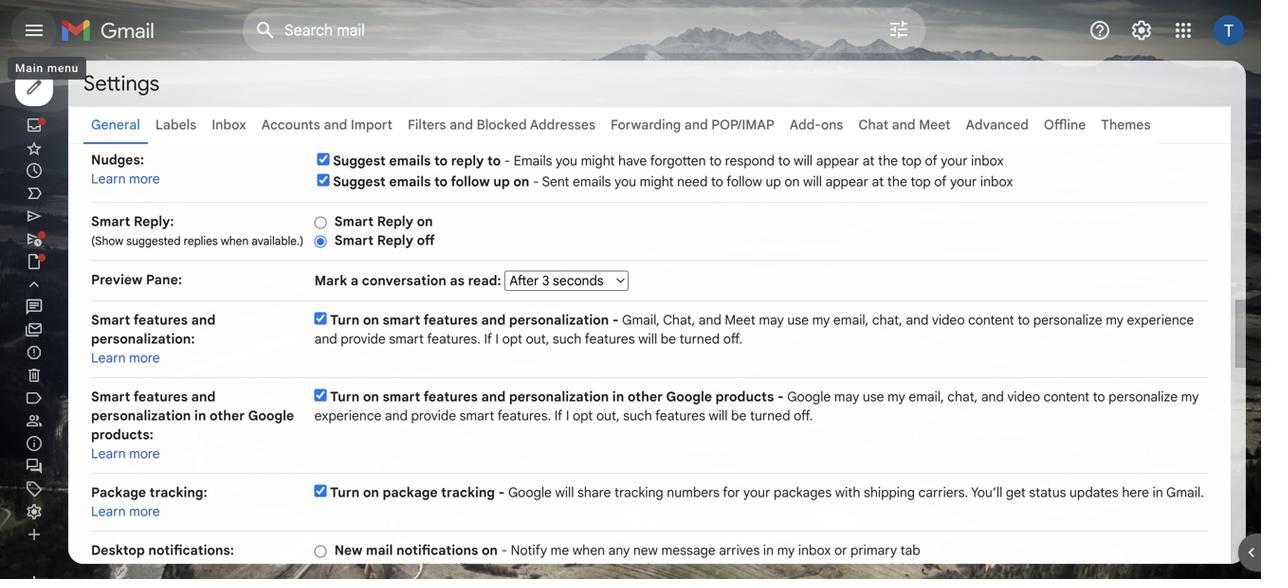Task type: describe. For each thing, give the bounding box(es) containing it.
use inside google may use my email, chat, and video content to personalize my experience and provide smart features. if i opt out, such features will be turned off.
[[863, 389, 884, 405]]

personalization:
[[91, 331, 195, 348]]

or
[[835, 542, 847, 559]]

with
[[835, 485, 861, 501]]

advanced link
[[966, 117, 1029, 133]]

updates
[[1070, 485, 1119, 501]]

gmail.
[[1167, 485, 1204, 501]]

advanced
[[966, 117, 1029, 133]]

nudges:
[[91, 152, 144, 168]]

1 horizontal spatial might
[[640, 174, 674, 190]]

forwarding and pop/imap link
[[611, 117, 775, 133]]

0 vertical spatial your
[[941, 153, 968, 169]]

smart reply off
[[334, 232, 435, 249]]

may inside google may use my email, chat, and video content to personalize my experience and provide smart features. if i opt out, such features will be turned off.
[[834, 389, 859, 405]]

features inside smart features and personalization: learn more
[[133, 312, 188, 329]]

new
[[633, 542, 658, 559]]

3 turn from the top
[[330, 485, 360, 501]]

learn more link for package tracking:
[[91, 504, 160, 520]]

forwarding
[[611, 117, 681, 133]]

carriers.
[[919, 485, 968, 501]]

suggest emails to follow up on - sent emails you might need to follow up on will appear at the top of your inbox
[[333, 174, 1013, 190]]

emails
[[514, 153, 552, 169]]

2 horizontal spatial when
[[638, 561, 670, 578]]

filters and blocked addresses link
[[408, 117, 596, 133]]

google may use my email, chat, and video content to personalize my experience and provide smart features. if i opt out, such features will be turned off.
[[314, 389, 1199, 424]]

1 vertical spatial of
[[934, 174, 947, 190]]

1 vertical spatial arrives
[[812, 561, 852, 578]]

in down the gmail,
[[612, 389, 624, 405]]

to inside google may use my email, chat, and video content to personalize my experience and provide smart features. if i opt out, such features will be turned off.
[[1093, 389, 1105, 405]]

will left 'share'
[[555, 485, 574, 501]]

addresses
[[530, 117, 596, 133]]

1 vertical spatial appear
[[826, 174, 869, 190]]

in down turn on package tracking - google will share tracking numbers for your packages with shipping carriers. you'll get status updates here in gmail.
[[763, 542, 774, 559]]

1 vertical spatial your
[[950, 174, 977, 190]]

pop/imap
[[712, 117, 775, 133]]

any
[[609, 542, 630, 559]]

desktop
[[91, 542, 145, 559]]

video inside google may use my email, chat, and video content to personalize my experience and provide smart features. if i opt out, such features will be turned off.
[[1008, 389, 1040, 405]]

learn more link for nudges:
[[91, 171, 160, 187]]

shipping
[[864, 485, 915, 501]]

offline
[[1044, 117, 1086, 133]]

forwarding and pop/imap
[[611, 117, 775, 133]]

read:
[[468, 273, 501, 289]]

will down add-ons
[[803, 174, 822, 190]]

off
[[417, 232, 435, 249]]

blocked
[[477, 117, 527, 133]]

gmail, chat, and meet may use my email, chat, and video content to personalize my experience and provide smart features. if i opt out, such features will be turned off.
[[314, 312, 1194, 348]]

popup
[[215, 563, 248, 578]]

status
[[1029, 485, 1066, 501]]

menu
[[47, 62, 79, 75]]

learn more link for smart features and personalization in other google products:
[[91, 446, 160, 462]]

chat, inside google may use my email, chat, and video content to personalize my experience and provide smart features. if i opt out, such features will be turned off.
[[948, 389, 978, 405]]

smart reply: (show suggested replies when available.)
[[91, 213, 304, 248]]

video inside gmail, chat, and meet may use my email, chat, and video content to personalize my experience and provide smart features. if i opt out, such features will be turned off.
[[932, 312, 965, 329]]

features inside google may use my email, chat, and video content to personalize my experience and provide smart features. if i opt out, such features will be turned off.
[[655, 408, 706, 424]]

will inside gmail, chat, and meet may use my email, chat, and video content to personalize my experience and provide smart features. if i opt out, such features will be turned off.
[[638, 331, 657, 348]]

content inside google may use my email, chat, and video content to personalize my experience and provide smart features. if i opt out, such features will be turned off.
[[1044, 389, 1090, 405]]

(show
[[91, 234, 123, 248]]

forgotten
[[650, 153, 706, 169]]

such inside google may use my email, chat, and video content to personalize my experience and provide smart features. if i opt out, such features will be turned off.
[[623, 408, 652, 424]]

new mail notifications on - notify me when any new message arrives in my inbox or primary tab
[[334, 542, 921, 559]]

out, inside google may use my email, chat, and video content to personalize my experience and provide smart features. if i opt out, such features will be turned off.
[[596, 408, 620, 424]]

offline link
[[1044, 117, 1086, 133]]

notify for notify me only when an important message arrives in my inbox
[[547, 561, 584, 578]]

content inside gmail, chat, and meet may use my email, chat, and video content to personalize my experience and provide smart features. if i opt out, such features will be turned off.
[[968, 312, 1014, 329]]

pane:
[[146, 272, 182, 288]]

meet inside gmail, chat, and meet may use my email, chat, and video content to personalize my experience and provide smart features. if i opt out, such features will be turned off.
[[725, 312, 756, 329]]

chat and meet
[[859, 117, 951, 133]]

smart for smart features and personalization in other google products: learn more
[[91, 389, 130, 405]]

features. inside google may use my email, chat, and video content to personalize my experience and provide smart features. if i opt out, such features will be turned off.
[[498, 408, 551, 424]]

notifications for important mail notifications on
[[433, 561, 515, 578]]

features down turn on smart features and personalization -
[[424, 389, 478, 405]]

mark
[[314, 273, 347, 289]]

reply:
[[134, 213, 174, 230]]

display
[[175, 563, 212, 578]]

chat
[[859, 117, 889, 133]]

learn inside smart features and personalization in other google products: learn more
[[91, 446, 126, 462]]

inbox
[[212, 117, 246, 133]]

use inside gmail, chat, and meet may use my email, chat, and video content to personalize my experience and provide smart features. if i opt out, such features will be turned off.
[[788, 312, 809, 329]]

emails right sent
[[573, 174, 611, 190]]

1 vertical spatial at
[[872, 174, 884, 190]]

features inside gmail, chat, and meet may use my email, chat, and video content to personalize my experience and provide smart features. if i opt out, such features will be turned off.
[[585, 331, 635, 348]]

learn inside smart features and personalization: learn more
[[91, 350, 126, 367]]

smart features and personalization in other google products: learn more
[[91, 389, 294, 462]]

accounts
[[261, 117, 320, 133]]

filters
[[408, 117, 446, 133]]

will inside google may use my email, chat, and video content to personalize my experience and provide smart features. if i opt out, such features will be turned off.
[[709, 408, 728, 424]]

products:
[[91, 427, 153, 443]]

mark a conversation as read:
[[314, 273, 505, 289]]

0 vertical spatial at
[[863, 153, 875, 169]]

tracking:
[[150, 485, 207, 501]]

package
[[91, 485, 146, 501]]

if inside google may use my email, chat, and video content to personalize my experience and provide smart features. if i opt out, such features will be turned off.
[[555, 408, 563, 424]]

themes
[[1101, 117, 1151, 133]]

new
[[334, 542, 363, 559]]

preview pane:
[[91, 272, 182, 288]]

numbers
[[667, 485, 720, 501]]

main menu image
[[23, 19, 46, 42]]

more inside nudges: learn more
[[129, 171, 160, 187]]

0 vertical spatial the
[[878, 153, 898, 169]]

1 horizontal spatial meet
[[919, 117, 951, 133]]

smart for smart reply on
[[334, 213, 374, 230]]

and inside smart features and personalization in other google products: learn more
[[191, 389, 216, 405]]

conversation
[[362, 273, 447, 289]]

1 vertical spatial the
[[887, 174, 907, 190]]

you'll
[[971, 485, 1003, 501]]

available.)
[[252, 234, 304, 248]]

1 horizontal spatial when
[[573, 542, 605, 559]]

packages
[[774, 485, 832, 501]]

experience inside gmail, chat, and meet may use my email, chat, and video content to personalize my experience and provide smart features. if i opt out, such features will be turned off.
[[1127, 312, 1194, 329]]

sent
[[542, 174, 569, 190]]

in down primary
[[856, 561, 866, 578]]

themes link
[[1101, 117, 1151, 133]]

main menu
[[15, 62, 79, 75]]

general link
[[91, 117, 140, 133]]

i inside gmail, chat, and meet may use my email, chat, and video content to personalize my experience and provide smart features. if i opt out, such features will be turned off.
[[496, 331, 499, 348]]

smart reply on
[[334, 213, 433, 230]]

be inside gmail, chat, and meet may use my email, chat, and video content to personalize my experience and provide smart features. if i opt out, such features will be turned off.
[[661, 331, 676, 348]]

package tracking: learn more
[[91, 485, 207, 520]]

turn on smart features and personalization -
[[330, 312, 622, 329]]

smart inside google may use my email, chat, and video content to personalize my experience and provide smart features. if i opt out, such features will be turned off.
[[460, 408, 494, 424]]

settings image
[[1130, 19, 1153, 42]]

suggest for suggest emails to reply to - emails you might have forgotten to respond to will appear at the top of your inbox
[[333, 153, 386, 169]]

only
[[609, 561, 634, 578]]

suggest for suggest emails to follow up on - sent emails you might need to follow up on will appear at the top of your inbox
[[333, 174, 386, 190]]

1 vertical spatial top
[[911, 174, 931, 190]]

provide inside gmail, chat, and meet may use my email, chat, and video content to personalize my experience and provide smart features. if i opt out, such features will be turned off.
[[341, 331, 386, 348]]

when inside smart reply: (show suggested replies when available.)
[[221, 234, 249, 248]]

in right here
[[1153, 485, 1163, 501]]

general
[[91, 117, 140, 133]]

accounts and import
[[261, 117, 393, 133]]

turn on smart features and personalization in other google products -
[[330, 389, 787, 405]]

need
[[677, 174, 708, 190]]

important mail notifications on - notify me only when an important message arrives in my inbox
[[334, 561, 924, 578]]

opt inside google may use my email, chat, and video content to personalize my experience and provide smart features. if i opt out, such features will be turned off.
[[573, 408, 593, 424]]

reply
[[451, 153, 484, 169]]

turn on package tracking - google will share tracking numbers for your packages with shipping carriers. you'll get status updates here in gmail.
[[330, 485, 1204, 501]]

will down add-
[[794, 153, 813, 169]]

turn for turn on smart features and personalization -
[[330, 312, 360, 329]]

0 vertical spatial you
[[556, 153, 578, 169]]

features down as
[[424, 312, 478, 329]]

mail for new
[[366, 542, 393, 559]]

nudges: learn more
[[91, 152, 160, 187]]

more inside package tracking: learn more
[[129, 504, 160, 520]]

0 horizontal spatial message
[[661, 542, 716, 559]]



Task type: vqa. For each thing, say whether or not it's contained in the screenshot.
STARRED
no



Task type: locate. For each thing, give the bounding box(es) containing it.
i down the turn on smart features and personalization in other google products -
[[566, 408, 569, 424]]

emails up smart reply on
[[389, 174, 431, 190]]

off. inside gmail, chat, and meet may use my email, chat, and video content to personalize my experience and provide smart features. if i opt out, such features will be turned off.
[[723, 331, 743, 348]]

gmail,
[[622, 312, 660, 329]]

suggest up smart reply on
[[333, 174, 386, 190]]

smart right smart reply off radio
[[334, 232, 374, 249]]

may
[[759, 312, 784, 329], [834, 389, 859, 405]]

turned down products
[[750, 408, 790, 424]]

more inside smart features and personalization in other google products: learn more
[[129, 446, 160, 462]]

2 suggest from the top
[[333, 174, 386, 190]]

personalize inside gmail, chat, and meet may use my email, chat, and video content to personalize my experience and provide smart features. if i opt out, such features will be turned off.
[[1033, 312, 1103, 329]]

0 horizontal spatial tracking
[[441, 485, 495, 501]]

0 vertical spatial video
[[932, 312, 965, 329]]

add-ons link
[[790, 117, 843, 133]]

replies
[[184, 234, 218, 248]]

arrives down or at bottom
[[812, 561, 852, 578]]

1 vertical spatial me
[[587, 561, 606, 578]]

meet right 'chat'
[[919, 117, 951, 133]]

personalize
[[1033, 312, 1103, 329], [1109, 389, 1178, 405]]

top down chat and meet link
[[911, 174, 931, 190]]

1 horizontal spatial may
[[834, 389, 859, 405]]

None checkbox
[[317, 153, 330, 165], [314, 389, 327, 402], [314, 485, 327, 497], [317, 153, 330, 165], [314, 389, 327, 402], [314, 485, 327, 497]]

follow down respond on the right of page
[[727, 174, 762, 190]]

opt
[[502, 331, 523, 348], [573, 408, 593, 424]]

an
[[673, 561, 688, 578]]

reply up "smart reply off"
[[377, 213, 414, 230]]

0 vertical spatial may
[[759, 312, 784, 329]]

0 vertical spatial other
[[628, 389, 663, 405]]

1 vertical spatial chat,
[[948, 389, 978, 405]]

Search mail text field
[[285, 21, 835, 40]]

opt down the turn on smart features and personalization in other google products -
[[573, 408, 593, 424]]

features.
[[427, 331, 481, 348], [498, 408, 551, 424]]

when
[[221, 234, 249, 248], [573, 542, 605, 559], [638, 561, 670, 578]]

if down turn on smart features and personalization -
[[484, 331, 492, 348]]

off. inside google may use my email, chat, and video content to personalize my experience and provide smart features. if i opt out, such features will be turned off.
[[794, 408, 813, 424]]

smart up personalization:
[[91, 312, 130, 329]]

learn more link down package
[[91, 504, 160, 520]]

when down new
[[638, 561, 670, 578]]

out, inside gmail, chat, and meet may use my email, chat, and video content to personalize my experience and provide smart features. if i opt out, such features will be turned off.
[[526, 331, 549, 348]]

0 vertical spatial turn
[[330, 312, 360, 329]]

0 vertical spatial suggest
[[333, 153, 386, 169]]

chat, inside gmail, chat, and meet may use my email, chat, and video content to personalize my experience and provide smart features. if i opt out, such features will be turned off.
[[872, 312, 903, 329]]

1 horizontal spatial email,
[[909, 389, 944, 405]]

2 turn from the top
[[330, 389, 360, 405]]

such inside gmail, chat, and meet may use my email, chat, and video content to personalize my experience and provide smart features. if i opt out, such features will be turned off.
[[553, 331, 582, 348]]

learn down personalization:
[[91, 350, 126, 367]]

2 vertical spatial when
[[638, 561, 670, 578]]

0 vertical spatial of
[[925, 153, 938, 169]]

0 horizontal spatial if
[[484, 331, 492, 348]]

advanced search options image
[[880, 10, 918, 48]]

share
[[578, 485, 611, 501]]

other inside smart features and personalization in other google products: learn more
[[210, 408, 245, 424]]

3 learn from the top
[[91, 446, 126, 462]]

appear
[[816, 153, 859, 169], [826, 174, 869, 190]]

features. down turn on smart features and personalization -
[[427, 331, 481, 348]]

might
[[581, 153, 615, 169], [640, 174, 674, 190]]

import
[[351, 117, 393, 133]]

0 horizontal spatial personalize
[[1033, 312, 1103, 329]]

inbox
[[971, 153, 1004, 169], [981, 174, 1013, 190], [798, 542, 831, 559], [891, 561, 924, 578]]

out, down the turn on smart features and personalization in other google products -
[[596, 408, 620, 424]]

email, inside gmail, chat, and meet may use my email, chat, and video content to personalize my experience and provide smart features. if i opt out, such features will be turned off.
[[834, 312, 869, 329]]

0 vertical spatial appear
[[816, 153, 859, 169]]

mail for important
[[403, 561, 430, 578]]

learn down nudges:
[[91, 171, 126, 187]]

if inside gmail, chat, and meet may use my email, chat, and video content to personalize my experience and provide smart features. if i opt out, such features will be turned off.
[[484, 331, 492, 348]]

more down nudges:
[[129, 171, 160, 187]]

smart features and personalization: learn more
[[91, 312, 216, 367]]

email,
[[834, 312, 869, 329], [909, 389, 944, 405]]

2 vertical spatial turn
[[330, 485, 360, 501]]

0 horizontal spatial be
[[661, 331, 676, 348]]

1 vertical spatial turned
[[750, 408, 790, 424]]

off. up packages
[[794, 408, 813, 424]]

features up the numbers
[[655, 408, 706, 424]]

me for only
[[587, 561, 606, 578]]

suggested
[[126, 234, 181, 248]]

0 horizontal spatial use
[[788, 312, 809, 329]]

up down respond on the right of page
[[766, 174, 781, 190]]

1 horizontal spatial such
[[623, 408, 652, 424]]

1 horizontal spatial tracking
[[614, 485, 664, 501]]

emails for follow
[[389, 174, 431, 190]]

1 vertical spatial if
[[555, 408, 563, 424]]

learn inside package tracking: learn more
[[91, 504, 126, 520]]

arrives
[[719, 542, 760, 559], [812, 561, 852, 578]]

out, up the turn on smart features and personalization in other google products -
[[526, 331, 549, 348]]

me left only
[[587, 561, 606, 578]]

1 vertical spatial meet
[[725, 312, 756, 329]]

learn down products: on the bottom of page
[[91, 446, 126, 462]]

3 learn more link from the top
[[91, 446, 160, 462]]

message up an on the right bottom of page
[[661, 542, 716, 559]]

notifications
[[396, 542, 478, 559], [433, 561, 515, 578]]

suggest
[[333, 153, 386, 169], [333, 174, 386, 190]]

tracking right 'share'
[[614, 485, 664, 501]]

smart for smart reply: (show suggested replies when available.)
[[91, 213, 130, 230]]

0 vertical spatial content
[[968, 312, 1014, 329]]

experience
[[1127, 312, 1194, 329], [314, 408, 382, 424]]

0 horizontal spatial video
[[932, 312, 965, 329]]

top down chat and meet
[[902, 153, 922, 169]]

Important mail notifications on radio
[[314, 564, 327, 578]]

turned
[[680, 331, 720, 348], [750, 408, 790, 424]]

turned down chat,
[[680, 331, 720, 348]]

notifications:
[[148, 542, 234, 559]]

video
[[932, 312, 965, 329], [1008, 389, 1040, 405]]

notify left the any
[[511, 542, 547, 559]]

2 vertical spatial personalization
[[91, 408, 191, 424]]

3 more from the top
[[129, 446, 160, 462]]

here
[[1122, 485, 1149, 501]]

0 horizontal spatial out,
[[526, 331, 549, 348]]

1 vertical spatial provide
[[411, 408, 456, 424]]

to inside gmail, chat, and meet may use my email, chat, and video content to personalize my experience and provide smart features. if i opt out, such features will be turned off.
[[1018, 312, 1030, 329]]

0 vertical spatial provide
[[341, 331, 386, 348]]

None search field
[[243, 8, 926, 53]]

notifications for new mail notifications on
[[396, 542, 478, 559]]

smart inside smart features and personalization: learn more
[[91, 312, 130, 329]]

reply
[[377, 213, 414, 230], [377, 232, 414, 249]]

personalization for -
[[509, 312, 609, 329]]

desktop notifications: (allows gmail to display popup
[[91, 542, 296, 579]]

i down turn on smart features and personalization -
[[496, 331, 499, 348]]

New mail notifications on radio
[[314, 545, 327, 559]]

1 horizontal spatial personalize
[[1109, 389, 1178, 405]]

features inside smart features and personalization in other google products: learn more
[[133, 389, 188, 405]]

1 horizontal spatial up
[[766, 174, 781, 190]]

1 vertical spatial turn
[[330, 389, 360, 405]]

google inside google may use my email, chat, and video content to personalize my experience and provide smart features. if i opt out, such features will be turned off.
[[787, 389, 831, 405]]

learn more link for smart features and personalization:
[[91, 350, 160, 367]]

important
[[692, 561, 751, 578]]

be down chat,
[[661, 331, 676, 348]]

0 vertical spatial top
[[902, 153, 922, 169]]

0 vertical spatial reply
[[377, 213, 414, 230]]

smart inside smart reply: (show suggested replies when available.)
[[91, 213, 130, 230]]

2 learn more link from the top
[[91, 350, 160, 367]]

0 vertical spatial if
[[484, 331, 492, 348]]

emails down filters
[[389, 153, 431, 169]]

and
[[324, 117, 347, 133], [450, 117, 473, 133], [685, 117, 708, 133], [892, 117, 916, 133], [191, 312, 216, 329], [481, 312, 506, 329], [699, 312, 722, 329], [906, 312, 929, 329], [314, 331, 337, 348], [191, 389, 216, 405], [481, 389, 506, 405], [981, 389, 1004, 405], [385, 408, 408, 424]]

1 follow from the left
[[451, 174, 490, 190]]

might down suggest emails to reply to - emails you might have forgotten to respond to will appear at the top of your inbox
[[640, 174, 674, 190]]

0 vertical spatial opt
[[502, 331, 523, 348]]

have
[[618, 153, 647, 169]]

my
[[812, 312, 830, 329], [1106, 312, 1124, 329], [888, 389, 906, 405], [1181, 389, 1199, 405], [777, 542, 795, 559], [870, 561, 888, 578]]

products
[[716, 389, 774, 405]]

features up products: on the bottom of page
[[133, 389, 188, 405]]

learn
[[91, 171, 126, 187], [91, 350, 126, 367], [91, 446, 126, 462], [91, 504, 126, 520]]

gmail
[[130, 563, 159, 578]]

smart inside gmail, chat, and meet may use my email, chat, and video content to personalize my experience and provide smart features. if i opt out, such features will be turned off.
[[389, 331, 424, 348]]

reply for off
[[377, 232, 414, 249]]

if
[[484, 331, 492, 348], [555, 408, 563, 424]]

1 vertical spatial suggest
[[333, 174, 386, 190]]

0 vertical spatial notify
[[511, 542, 547, 559]]

1 vertical spatial off.
[[794, 408, 813, 424]]

provide
[[341, 331, 386, 348], [411, 408, 456, 424]]

support image
[[1089, 19, 1111, 42]]

turned inside google may use my email, chat, and video content to personalize my experience and provide smart features. if i opt out, such features will be turned off.
[[750, 408, 790, 424]]

i inside google may use my email, chat, and video content to personalize my experience and provide smart features. if i opt out, such features will be turned off.
[[566, 408, 569, 424]]

1 suggest from the top
[[333, 153, 386, 169]]

Smart Reply off radio
[[314, 235, 327, 249]]

1 horizontal spatial message
[[754, 561, 808, 578]]

arrives up important
[[719, 542, 760, 559]]

emails for reply
[[389, 153, 431, 169]]

be
[[661, 331, 676, 348], [731, 408, 747, 424]]

personalization inside smart features and personalization in other google products: learn more
[[91, 408, 191, 424]]

1 vertical spatial reply
[[377, 232, 414, 249]]

important
[[334, 561, 399, 578]]

top
[[902, 153, 922, 169], [911, 174, 931, 190]]

your
[[941, 153, 968, 169], [950, 174, 977, 190], [744, 485, 770, 501]]

suggest down import
[[333, 153, 386, 169]]

search mail image
[[248, 13, 283, 47]]

mail right 'important'
[[403, 561, 430, 578]]

1 vertical spatial mail
[[403, 561, 430, 578]]

Smart Reply on radio
[[314, 216, 327, 230]]

you up sent
[[556, 153, 578, 169]]

you down "have"
[[615, 174, 636, 190]]

smart up products: on the bottom of page
[[91, 389, 130, 405]]

0 horizontal spatial mail
[[366, 542, 393, 559]]

1 vertical spatial personalization
[[509, 389, 609, 405]]

more down personalization:
[[129, 350, 160, 367]]

0 vertical spatial be
[[661, 331, 676, 348]]

2 learn from the top
[[91, 350, 126, 367]]

0 vertical spatial out,
[[526, 331, 549, 348]]

1 horizontal spatial chat,
[[948, 389, 978, 405]]

learn more link down personalization:
[[91, 350, 160, 367]]

accounts and import link
[[261, 117, 393, 133]]

me left the any
[[551, 542, 569, 559]]

opt down turn on smart features and personalization -
[[502, 331, 523, 348]]

1 more from the top
[[129, 171, 160, 187]]

chat,
[[872, 312, 903, 329], [948, 389, 978, 405]]

0 horizontal spatial turned
[[680, 331, 720, 348]]

chat,
[[663, 312, 695, 329]]

message right important
[[754, 561, 808, 578]]

0 horizontal spatial when
[[221, 234, 249, 248]]

respond
[[725, 153, 775, 169]]

tracking right package
[[441, 485, 495, 501]]

tab
[[901, 542, 921, 559]]

1 horizontal spatial video
[[1008, 389, 1040, 405]]

when right replies
[[221, 234, 249, 248]]

1 turn from the top
[[330, 312, 360, 329]]

0 vertical spatial off.
[[723, 331, 743, 348]]

(allows
[[91, 563, 127, 578]]

the down 'chat'
[[878, 153, 898, 169]]

notify for notify me when any new message arrives in my inbox or primary tab
[[511, 542, 547, 559]]

0 horizontal spatial arrives
[[719, 542, 760, 559]]

preview
[[91, 272, 143, 288]]

1 horizontal spatial off.
[[794, 408, 813, 424]]

0 vertical spatial i
[[496, 331, 499, 348]]

1 reply from the top
[[377, 213, 414, 230]]

1 vertical spatial be
[[731, 408, 747, 424]]

smart for smart reply off
[[334, 232, 374, 249]]

1 horizontal spatial you
[[615, 174, 636, 190]]

1 horizontal spatial use
[[863, 389, 884, 405]]

1 horizontal spatial experience
[[1127, 312, 1194, 329]]

turned inside gmail, chat, and meet may use my email, chat, and video content to personalize my experience and provide smart features. if i opt out, such features will be turned off.
[[680, 331, 720, 348]]

2 up from the left
[[766, 174, 781, 190]]

0 horizontal spatial might
[[581, 153, 615, 169]]

gmail image
[[61, 11, 164, 49]]

the
[[878, 153, 898, 169], [887, 174, 907, 190]]

use
[[788, 312, 809, 329], [863, 389, 884, 405]]

turn for turn on smart features and personalization in other google products -
[[330, 389, 360, 405]]

and inside smart features and personalization: learn more
[[191, 312, 216, 329]]

such up the turn on smart features and personalization in other google products -
[[553, 331, 582, 348]]

1 horizontal spatial me
[[587, 561, 606, 578]]

chat and meet link
[[859, 117, 951, 133]]

4 more from the top
[[129, 504, 160, 520]]

add-ons
[[790, 117, 843, 133]]

1 horizontal spatial provide
[[411, 408, 456, 424]]

1 vertical spatial features.
[[498, 408, 551, 424]]

1 horizontal spatial i
[[566, 408, 569, 424]]

me for when
[[551, 542, 569, 559]]

1 vertical spatial use
[[863, 389, 884, 405]]

provide down the a
[[341, 331, 386, 348]]

1 horizontal spatial arrives
[[812, 561, 852, 578]]

0 horizontal spatial you
[[556, 153, 578, 169]]

more down products: on the bottom of page
[[129, 446, 160, 462]]

1 horizontal spatial opt
[[573, 408, 593, 424]]

turn
[[330, 312, 360, 329], [330, 389, 360, 405], [330, 485, 360, 501]]

learn down package
[[91, 504, 126, 520]]

features
[[133, 312, 188, 329], [424, 312, 478, 329], [585, 331, 635, 348], [133, 389, 188, 405], [424, 389, 478, 405], [655, 408, 706, 424]]

mail
[[366, 542, 393, 559], [403, 561, 430, 578]]

features up personalization:
[[133, 312, 188, 329]]

0 horizontal spatial features.
[[427, 331, 481, 348]]

may inside gmail, chat, and meet may use my email, chat, and video content to personalize my experience and provide smart features. if i opt out, such features will be turned off.
[[759, 312, 784, 329]]

opt inside gmail, chat, and meet may use my email, chat, and video content to personalize my experience and provide smart features. if i opt out, such features will be turned off.
[[502, 331, 523, 348]]

0 vertical spatial turned
[[680, 331, 720, 348]]

package
[[383, 485, 438, 501]]

inbox link
[[212, 117, 246, 133]]

1 vertical spatial when
[[573, 542, 605, 559]]

such down the turn on smart features and personalization in other google products -
[[623, 408, 652, 424]]

will down the gmail,
[[638, 331, 657, 348]]

provide inside google may use my email, chat, and video content to personalize my experience and provide smart features. if i opt out, such features will be turned off.
[[411, 408, 456, 424]]

more inside smart features and personalization: learn more
[[129, 350, 160, 367]]

mail up 'important'
[[366, 542, 393, 559]]

1 vertical spatial you
[[615, 174, 636, 190]]

of
[[925, 153, 938, 169], [934, 174, 947, 190]]

4 learn from the top
[[91, 504, 126, 520]]

learn more link down nudges:
[[91, 171, 160, 187]]

out,
[[526, 331, 549, 348], [596, 408, 620, 424]]

other
[[628, 389, 663, 405], [210, 408, 245, 424]]

0 vertical spatial mail
[[366, 542, 393, 559]]

primary
[[851, 542, 897, 559]]

0 horizontal spatial up
[[493, 174, 510, 190]]

features. down the turn on smart features and personalization in other google products -
[[498, 408, 551, 424]]

learn more link down products: on the bottom of page
[[91, 446, 160, 462]]

more down package
[[129, 504, 160, 520]]

0 vertical spatial might
[[581, 153, 615, 169]]

0 horizontal spatial experience
[[314, 408, 382, 424]]

navigation
[[0, 61, 228, 579]]

me
[[551, 542, 569, 559], [587, 561, 606, 578]]

2 vertical spatial your
[[744, 485, 770, 501]]

0 horizontal spatial may
[[759, 312, 784, 329]]

2 follow from the left
[[727, 174, 762, 190]]

4 learn more link from the top
[[91, 504, 160, 520]]

1 horizontal spatial mail
[[403, 561, 430, 578]]

smart for smart features and personalization: learn more
[[91, 312, 130, 329]]

0 horizontal spatial me
[[551, 542, 569, 559]]

features. inside gmail, chat, and meet may use my email, chat, and video content to personalize my experience and provide smart features. if i opt out, such features will be turned off.
[[427, 331, 481, 348]]

be down products
[[731, 408, 747, 424]]

1 tracking from the left
[[441, 485, 495, 501]]

smart right smart reply on radio
[[334, 213, 374, 230]]

up left sent
[[493, 174, 510, 190]]

learn inside nudges: learn more
[[91, 171, 126, 187]]

the down chat and meet link
[[887, 174, 907, 190]]

provide up package
[[411, 408, 456, 424]]

1 horizontal spatial content
[[1044, 389, 1090, 405]]

reply for on
[[377, 213, 414, 230]]

be inside google may use my email, chat, and video content to personalize my experience and provide smart features. if i opt out, such features will be turned off.
[[731, 408, 747, 424]]

in inside smart features and personalization in other google products: learn more
[[194, 408, 206, 424]]

when left the any
[[573, 542, 605, 559]]

get
[[1006, 485, 1026, 501]]

2 reply from the top
[[377, 232, 414, 249]]

reply down smart reply on
[[377, 232, 414, 249]]

features down the gmail,
[[585, 331, 635, 348]]

1 vertical spatial may
[[834, 389, 859, 405]]

you
[[556, 153, 578, 169], [615, 174, 636, 190]]

1 horizontal spatial other
[[628, 389, 663, 405]]

content
[[968, 312, 1014, 329], [1044, 389, 1090, 405]]

0 vertical spatial arrives
[[719, 542, 760, 559]]

google inside smart features and personalization in other google products: learn more
[[248, 408, 294, 424]]

to inside desktop notifications: (allows gmail to display popup
[[162, 563, 173, 578]]

1 vertical spatial message
[[754, 561, 808, 578]]

will down products
[[709, 408, 728, 424]]

settings
[[83, 70, 159, 97]]

1 horizontal spatial out,
[[596, 408, 620, 424]]

labels
[[155, 117, 197, 133]]

email, inside google may use my email, chat, and video content to personalize my experience and provide smart features. if i opt out, such features will be turned off.
[[909, 389, 944, 405]]

personalize inside google may use my email, chat, and video content to personalize my experience and provide smart features. if i opt out, such features will be turned off.
[[1109, 389, 1178, 405]]

2 more from the top
[[129, 350, 160, 367]]

0 vertical spatial when
[[221, 234, 249, 248]]

if down the turn on smart features and personalization in other google products -
[[555, 408, 563, 424]]

0 horizontal spatial chat,
[[872, 312, 903, 329]]

0 vertical spatial message
[[661, 542, 716, 559]]

personalization for in
[[509, 389, 609, 405]]

None checkbox
[[317, 174, 330, 186], [314, 312, 327, 325], [317, 174, 330, 186], [314, 312, 327, 325]]

ons
[[821, 117, 843, 133]]

2 tracking from the left
[[614, 485, 664, 501]]

1 horizontal spatial if
[[555, 408, 563, 424]]

off. up products
[[723, 331, 743, 348]]

1 vertical spatial personalize
[[1109, 389, 1178, 405]]

suggest emails to reply to - emails you might have forgotten to respond to will appear at the top of your inbox
[[333, 153, 1004, 169]]

meet right chat,
[[725, 312, 756, 329]]

1 up from the left
[[493, 174, 510, 190]]

smart up (show
[[91, 213, 130, 230]]

experience inside google may use my email, chat, and video content to personalize my experience and provide smart features. if i opt out, such features will be turned off.
[[314, 408, 382, 424]]

follow down reply
[[451, 174, 490, 190]]

1 learn more link from the top
[[91, 171, 160, 187]]

smart inside smart features and personalization in other google products: learn more
[[91, 389, 130, 405]]

notify left only
[[547, 561, 584, 578]]

might left "have"
[[581, 153, 615, 169]]

up
[[493, 174, 510, 190], [766, 174, 781, 190]]

in up tracking:
[[194, 408, 206, 424]]

1 learn from the top
[[91, 171, 126, 187]]

1 vertical spatial email,
[[909, 389, 944, 405]]



